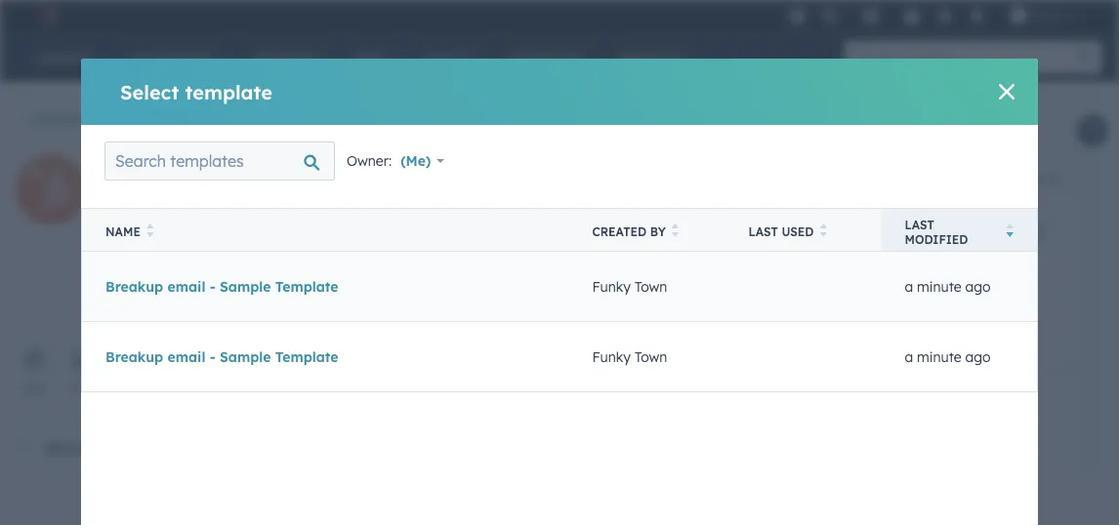 Task type: describe. For each thing, give the bounding box(es) containing it.
breakup for first breakup email - sample template button from the bottom of the the select template dialog
[[106, 349, 163, 366]]

1 a minute ago from the top
[[905, 278, 991, 295]]

1 mdt from the left
[[533, 304, 562, 321]]

10/18/2023
[[403, 304, 476, 321]]

about this contact button
[[0, 421, 293, 474]]

name
[[106, 225, 141, 239]]

note image
[[26, 354, 42, 369]]

used
[[782, 225, 814, 239]]

11:33
[[925, 304, 956, 321]]

last used button
[[726, 209, 882, 252]]

breakup for 1st breakup email - sample template button
[[106, 278, 163, 295]]

maria johnson (sample contact) salesperson
[[98, 154, 262, 266]]

data highlights
[[364, 218, 486, 237]]

m
[[98, 300, 110, 317]]

marketplaces button
[[851, 0, 892, 31]]

this
[[88, 439, 113, 456]]

upgrade image
[[789, 8, 807, 26]]

a for 1st breakup email - sample template button
[[905, 278, 914, 295]]

close dialog image
[[920, 107, 936, 123]]

select template
[[120, 80, 273, 104]]

contact
[[117, 439, 169, 456]]

customize tabs link
[[930, 163, 1073, 194]]

Search search field
[[105, 142, 335, 181]]

contact) for maria johnson (sample contact) salesperson
[[98, 213, 194, 242]]

press to sort. image for name
[[146, 224, 154, 237]]

2 ago from the top
[[966, 349, 991, 366]]

johnson for maria johnson (sample contact) salesperson
[[168, 154, 262, 184]]

bcc button
[[916, 233, 940, 257]]

overview
[[369, 115, 433, 132]]

caret image
[[16, 445, 27, 450]]

highlights
[[408, 218, 486, 237]]

bcc
[[916, 236, 940, 253]]

activities button
[[461, 101, 575, 148]]

1 minute from the top
[[918, 278, 962, 295]]

calling icon image
[[822, 8, 839, 25]]

navigation containing overview
[[341, 100, 576, 149]]

search image
[[1079, 51, 1092, 64]]

funky town ( funkytownclown1@gmail.com )
[[447, 236, 698, 253]]

hubspot link
[[23, 4, 73, 27]]

funky for first breakup email - sample template button from the bottom of the the select template dialog
[[593, 349, 631, 366]]

Search HubSpot search field
[[845, 41, 1085, 74]]

templates
[[402, 154, 471, 171]]

contact) for maria johnson (sample contact)
[[587, 199, 638, 213]]

task image
[[173, 354, 189, 369]]

salesperson
[[98, 249, 176, 266]]

1 ago from the top
[[966, 278, 991, 295]]

from
[[401, 237, 436, 255]]

date
[[964, 283, 995, 297]]

2 - from the top
[[210, 349, 216, 366]]

created by button
[[569, 209, 726, 252]]

close image
[[1000, 84, 1015, 100]]

actions
[[221, 110, 271, 128]]

meeting
[[209, 382, 250, 396]]

select template dialog
[[81, 59, 1039, 526]]

(me)
[[401, 152, 431, 170]]

stage
[[722, 283, 761, 297]]

0 horizontal spatial email
[[69, 382, 97, 396]]

last modified button
[[882, 209, 1038, 252]]

funky for 1st breakup email - sample template button
[[593, 278, 631, 295]]

search button
[[1069, 41, 1102, 74]]

johnson for maria johnson (sample contact)
[[482, 199, 532, 213]]

call image
[[124, 354, 140, 369]]

emailmaria@hubspot.co m
[[98, 277, 256, 317]]

templates button
[[401, 154, 472, 172]]

by
[[650, 225, 666, 239]]

notifications button
[[961, 0, 995, 31]]

1 - from the top
[[210, 278, 216, 295]]

press to sort. element for last used
[[820, 224, 828, 240]]

(me) button
[[400, 142, 457, 181]]

cc bcc
[[891, 236, 940, 253]]

1 funky town from the top
[[593, 278, 668, 295]]

press to sort. element for name
[[146, 224, 154, 240]]

mdt inside last activity date 10/27/2023 11:33 am mdt
[[984, 304, 1013, 321]]

(sample for maria johnson (sample contact)
[[535, 199, 584, 213]]

overview button
[[342, 101, 461, 148]]

press to sort. element for created by
[[672, 224, 679, 240]]



Task type: vqa. For each thing, say whether or not it's contained in the screenshot.
CARET image
yes



Task type: locate. For each thing, give the bounding box(es) containing it.
1 vertical spatial breakup email - sample template
[[106, 349, 338, 366]]

1 vertical spatial email
[[168, 349, 206, 366]]

1 vertical spatial sample
[[220, 349, 271, 366]]

press to sort. image inside name button
[[146, 224, 154, 237]]

johnson up (
[[482, 199, 532, 213]]

tabs
[[1021, 171, 1046, 186]]

maria
[[98, 154, 162, 184], [444, 199, 479, 213]]

2 funky town from the top
[[593, 349, 668, 366]]

(sample up name at the top left
[[98, 184, 189, 213]]

1 a from the top
[[905, 278, 914, 295]]

customize tabs
[[956, 171, 1046, 186]]

1 vertical spatial a
[[905, 349, 914, 366]]

email up the templates
[[424, 104, 468, 124]]

press to sort. element inside created by button
[[672, 224, 679, 240]]

0 vertical spatial breakup
[[106, 278, 163, 295]]

(sample
[[98, 184, 189, 213], [535, 199, 584, 213]]

johnson inside 'maria johnson (sample contact) salesperson'
[[168, 154, 262, 184]]

contacts link
[[16, 110, 91, 128]]

template
[[185, 80, 273, 104]]

email
[[168, 278, 206, 295], [168, 349, 206, 366]]

pm
[[509, 304, 529, 321]]

0 vertical spatial funky
[[447, 236, 486, 253]]

2 a from the top
[[905, 349, 914, 366]]

navigation
[[341, 100, 576, 149]]

modified
[[905, 232, 969, 247]]

call
[[122, 382, 141, 396]]

0 vertical spatial template
[[275, 278, 338, 295]]

0 vertical spatial breakup email - sample template button
[[106, 278, 338, 295]]

actions button
[[208, 100, 297, 139]]

email down salesperson
[[168, 278, 206, 295]]

1 breakup email - sample template button from the top
[[106, 278, 338, 295]]

ago
[[966, 278, 991, 295], [966, 349, 991, 366]]

town for 1st breakup email - sample template button
[[635, 278, 668, 295]]

1 horizontal spatial press to sort. element
[[672, 224, 679, 240]]

0 horizontal spatial press to sort. element
[[146, 224, 154, 240]]

funky town down "lifecycle"
[[593, 349, 668, 366]]

0 horizontal spatial maria
[[98, 154, 162, 184]]

10/18/2023 3:29 pm mdt
[[403, 304, 562, 321]]

0 vertical spatial minute
[[918, 278, 962, 295]]

breakup down salesperson
[[106, 278, 163, 295]]

a minute ago down 11:33
[[905, 349, 991, 366]]

settings image
[[936, 8, 954, 26]]

template for 1st breakup email - sample template button
[[275, 278, 338, 295]]

contact) inside 'maria johnson (sample contact) salesperson'
[[98, 213, 194, 242]]

1 vertical spatial maria
[[444, 199, 479, 213]]

2 press to sort. image from the left
[[820, 224, 828, 237]]

ago up am
[[966, 278, 991, 295]]

1 horizontal spatial last
[[867, 283, 897, 297]]

1 horizontal spatial maria
[[444, 199, 479, 213]]

1 vertical spatial ago
[[966, 349, 991, 366]]

2 a minute ago from the top
[[905, 349, 991, 366]]

sample
[[220, 278, 271, 295], [220, 349, 271, 366]]

0 vertical spatial ago
[[966, 278, 991, 295]]

2 horizontal spatial last
[[905, 217, 935, 232]]

press to sort. image
[[146, 224, 154, 237], [820, 224, 828, 237]]

0 vertical spatial a minute ago
[[905, 278, 991, 295]]

funkytownclown1@gmail.com
[[530, 238, 694, 253]]

a for first breakup email - sample template button from the bottom of the the select template dialog
[[905, 349, 914, 366]]

2 breakup from the top
[[106, 349, 163, 366]]

johnson
[[168, 154, 262, 184], [482, 199, 532, 213]]

help image
[[904, 9, 921, 26]]

0 vertical spatial funky town
[[593, 278, 668, 295]]

funky
[[1032, 7, 1065, 23]]

0 vertical spatial -
[[210, 278, 216, 295]]

breakup email - sample template
[[106, 278, 338, 295], [106, 349, 338, 366]]

close image
[[648, 202, 655, 210]]

2 vertical spatial town
[[635, 349, 668, 366]]

1 vertical spatial funky town
[[593, 349, 668, 366]]

cc
[[891, 236, 908, 253]]

data
[[364, 218, 403, 237]]

email
[[424, 104, 468, 124], [69, 382, 97, 396]]

sample for 1st breakup email - sample template button
[[220, 278, 271, 295]]

funky town image
[[1010, 7, 1028, 24]]

0 vertical spatial email
[[168, 278, 206, 295]]

1 horizontal spatial email
[[424, 104, 468, 124]]

minute up 11:33
[[918, 278, 962, 295]]

0 horizontal spatial press to sort. image
[[146, 224, 154, 237]]

alert
[[364, 446, 1049, 526]]

town
[[490, 236, 522, 253], [635, 278, 668, 295], [635, 349, 668, 366]]

calling icon button
[[814, 3, 847, 29]]

1 vertical spatial a minute ago
[[905, 349, 991, 366]]

template up more
[[275, 349, 338, 366]]

2 horizontal spatial press to sort. element
[[820, 224, 828, 240]]

1 vertical spatial email
[[69, 382, 97, 396]]

0 vertical spatial sample
[[220, 278, 271, 295]]

press to sort. image inside last used button
[[820, 224, 828, 237]]

maria for maria johnson (sample contact)
[[444, 199, 479, 213]]

breakup up call
[[106, 349, 163, 366]]

more image
[[271, 354, 286, 369]]

0 horizontal spatial mdt
[[533, 304, 562, 321]]

cc button
[[891, 233, 908, 257]]

ago down am
[[966, 349, 991, 366]]

town left (
[[490, 236, 522, 253]]

emailmaria@hubspot.co
[[98, 277, 256, 294]]

None text field
[[463, 275, 944, 298], [401, 319, 940, 436], [463, 275, 944, 298], [401, 319, 940, 436]]

0 horizontal spatial johnson
[[168, 154, 262, 184]]

lifecycle
[[653, 283, 719, 297]]

email up the task
[[168, 349, 206, 366]]

note
[[22, 382, 47, 396]]

settings link
[[933, 5, 957, 26]]

1 horizontal spatial contact)
[[587, 199, 638, 213]]

maria johnson (sample contact)
[[444, 199, 638, 213]]

descending sort. press to sort ascending. element
[[1007, 224, 1014, 240]]

contact) up created
[[587, 199, 638, 213]]

sample up meeting "image"
[[220, 278, 271, 295]]

(sample inside 'maria johnson (sample contact) salesperson'
[[98, 184, 189, 213]]

johnson down actions
[[168, 154, 262, 184]]

maria up name at the top left
[[98, 154, 162, 184]]

activity
[[901, 283, 961, 297]]

template down name button
[[275, 278, 338, 295]]

2 vertical spatial funky
[[593, 349, 631, 366]]

last up 10/27/2023
[[867, 283, 897, 297]]

1 press to sort. element from the left
[[146, 224, 154, 240]]

1 template from the top
[[275, 278, 338, 295]]

to
[[401, 197, 416, 214]]

last for last activity date 10/27/2023 11:33 am mdt
[[867, 283, 897, 297]]

lifecycle stage lead
[[653, 283, 761, 321]]

2 email from the top
[[168, 349, 206, 366]]

a up 10/27/2023
[[905, 278, 914, 295]]

am
[[959, 304, 980, 321]]

1 breakup email - sample template from the top
[[106, 278, 338, 295]]

minute
[[918, 278, 962, 295], [918, 349, 962, 366]]

last left the used
[[749, 225, 779, 239]]

breakup email - sample template button up "meeting"
[[106, 349, 338, 366]]

contacts
[[30, 110, 91, 128]]

0 horizontal spatial contact)
[[98, 213, 194, 242]]

1 vertical spatial minute
[[918, 349, 962, 366]]

breakup email - sample template button up meeting "image"
[[106, 278, 338, 295]]

0 vertical spatial a
[[905, 278, 914, 295]]

1 vertical spatial breakup email - sample template button
[[106, 349, 338, 366]]

breakup email - sample template up "meeting"
[[106, 349, 338, 366]]

1 horizontal spatial johnson
[[482, 199, 532, 213]]

1 email from the top
[[168, 278, 206, 295]]

1 vertical spatial breakup
[[106, 349, 163, 366]]

marketplaces image
[[863, 9, 880, 26]]

customize
[[956, 171, 1017, 186]]

about
[[43, 439, 84, 456]]

last activity date 10/27/2023 11:33 am mdt
[[850, 283, 1013, 321]]

email image
[[75, 354, 91, 369]]

1 vertical spatial town
[[635, 278, 668, 295]]

press to sort. element right name at the top left
[[146, 224, 154, 240]]

town for first breakup email - sample template button from the bottom of the the select template dialog
[[635, 349, 668, 366]]

help button
[[896, 0, 929, 31]]

last
[[905, 217, 935, 232], [749, 225, 779, 239], [867, 283, 897, 297]]

10/27/2023
[[850, 304, 922, 321]]

press to sort. element
[[146, 224, 154, 240], [672, 224, 679, 240], [820, 224, 828, 240]]

0 vertical spatial breakup email - sample template
[[106, 278, 338, 295]]

1 horizontal spatial press to sort. image
[[820, 224, 828, 237]]

0 vertical spatial maria
[[98, 154, 162, 184]]

last used
[[749, 225, 814, 239]]

1 vertical spatial johnson
[[482, 199, 532, 213]]

name button
[[82, 209, 569, 252]]

press to sort. element inside last used button
[[820, 224, 828, 240]]

press to sort. image for last used
[[820, 224, 828, 237]]

owner:
[[347, 152, 392, 170]]

maria for maria johnson (sample contact) salesperson
[[98, 154, 162, 184]]

1 horizontal spatial mdt
[[984, 304, 1013, 321]]

template for first breakup email - sample template button from the bottom of the the select template dialog
[[275, 349, 338, 366]]

press to sort. image
[[672, 224, 679, 237]]

funky town down funkytownclown1@gmail.com in the top of the page
[[593, 278, 668, 295]]

minute down 11:33
[[918, 349, 962, 366]]

a
[[905, 278, 914, 295], [905, 349, 914, 366]]

lead
[[691, 304, 723, 321]]

last up cc bcc
[[905, 217, 935, 232]]

funky menu
[[784, 0, 1096, 31]]

last modified
[[905, 217, 969, 247]]

1 vertical spatial -
[[210, 349, 216, 366]]

last inside last modified
[[905, 217, 935, 232]]

press to sort. image right name at the top left
[[146, 224, 154, 237]]

funky button
[[999, 0, 1094, 31]]

1 sample from the top
[[220, 278, 271, 295]]

2 breakup email - sample template button from the top
[[106, 349, 338, 366]]

sample up "meeting"
[[220, 349, 271, 366]]

0 vertical spatial johnson
[[168, 154, 262, 184]]

notifications image
[[969, 9, 987, 26]]

maria inside 'maria johnson (sample contact) salesperson'
[[98, 154, 162, 184]]

select
[[120, 80, 179, 104]]

about this contact
[[43, 439, 169, 456]]

0 horizontal spatial (sample
[[98, 184, 189, 213]]

(sample up the funky town ( funkytownclown1@gmail.com )
[[535, 199, 584, 213]]

2 mdt from the left
[[984, 304, 1013, 321]]

sample for first breakup email - sample template button from the bottom of the the select template dialog
[[220, 349, 271, 366]]

mdt right pm
[[533, 304, 562, 321]]

2 minute from the top
[[918, 349, 962, 366]]

contact)
[[587, 199, 638, 213], [98, 213, 194, 242]]

2 sample from the top
[[220, 349, 271, 366]]

3:29
[[480, 304, 505, 321]]

hubspot image
[[35, 4, 59, 27]]

press to sort. element right the used
[[820, 224, 828, 240]]

press to sort. image right the used
[[820, 224, 828, 237]]

1 breakup from the top
[[106, 278, 163, 295]]

breakup
[[106, 278, 163, 295], [106, 349, 163, 366]]

last for last modified
[[905, 217, 935, 232]]

)
[[694, 238, 698, 253]]

activities
[[489, 115, 548, 132]]

created
[[593, 225, 647, 239]]

2 template from the top
[[275, 349, 338, 366]]

funky town
[[593, 278, 668, 295], [593, 349, 668, 366]]

2 press to sort. element from the left
[[672, 224, 679, 240]]

1 horizontal spatial (sample
[[535, 199, 584, 213]]

last for last used
[[749, 225, 779, 239]]

1 vertical spatial template
[[275, 349, 338, 366]]

task
[[170, 382, 192, 396]]

created by
[[593, 225, 666, 239]]

descending sort. press to sort ascending. image
[[1007, 224, 1014, 237]]

meeting image
[[222, 354, 237, 369]]

1 press to sort. image from the left
[[146, 224, 154, 237]]

mdt right am
[[984, 304, 1013, 321]]

funky
[[447, 236, 486, 253], [593, 278, 631, 295], [593, 349, 631, 366]]

mdt
[[533, 304, 562, 321], [984, 304, 1013, 321]]

a down 10/27/2023
[[905, 349, 914, 366]]

(
[[526, 238, 530, 253]]

1 vertical spatial funky
[[593, 278, 631, 295]]

upgrade link
[[785, 5, 810, 26]]

town down "lifecycle"
[[635, 349, 668, 366]]

town down 'by'
[[635, 278, 668, 295]]

contact) up salesperson
[[98, 213, 194, 242]]

maria up highlights at left
[[444, 199, 479, 213]]

0 vertical spatial town
[[490, 236, 522, 253]]

more
[[266, 382, 291, 396]]

a minute ago up 11:33
[[905, 278, 991, 295]]

-
[[210, 278, 216, 295], [210, 349, 216, 366]]

template
[[275, 278, 338, 295], [275, 349, 338, 366]]

0 horizontal spatial last
[[749, 225, 779, 239]]

press to sort. element inside name button
[[146, 224, 154, 240]]

3 press to sort. element from the left
[[820, 224, 828, 240]]

last inside last used button
[[749, 225, 779, 239]]

2 breakup email - sample template from the top
[[106, 349, 338, 366]]

last inside last activity date 10/27/2023 11:33 am mdt
[[867, 283, 897, 297]]

breakup email - sample template up meeting "image"
[[106, 278, 338, 295]]

a minute ago
[[905, 278, 991, 295], [905, 349, 991, 366]]

0 vertical spatial email
[[424, 104, 468, 124]]

(sample for maria johnson (sample contact) salesperson
[[98, 184, 189, 213]]

email down email image
[[69, 382, 97, 396]]

press to sort. element right 'by'
[[672, 224, 679, 240]]



